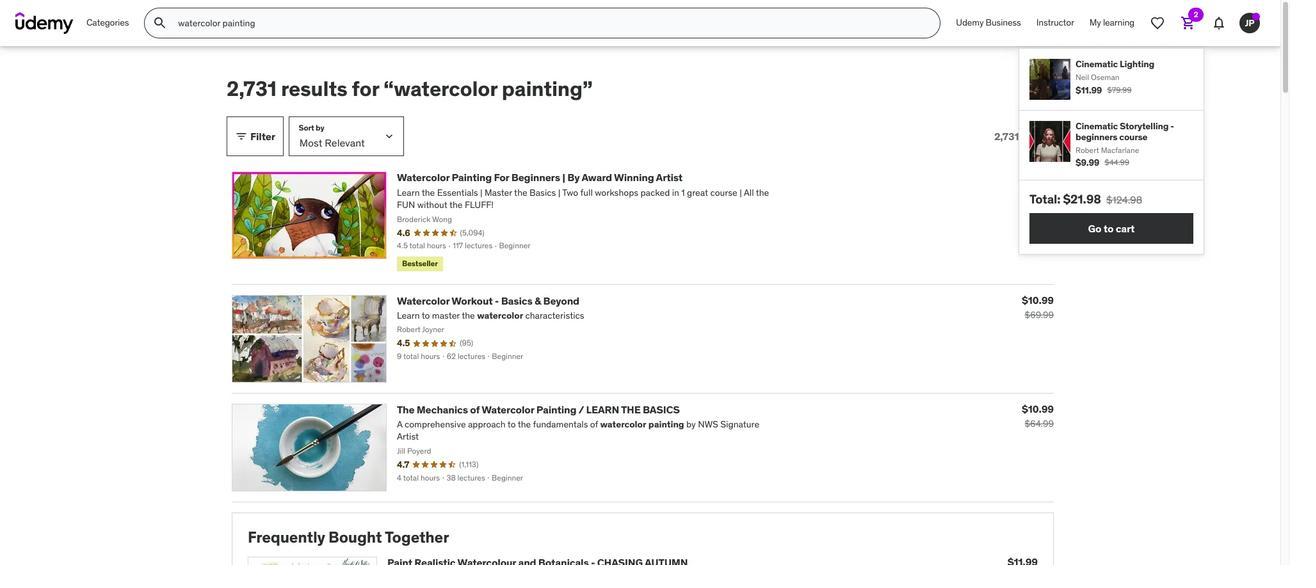 Task type: locate. For each thing, give the bounding box(es) containing it.
cinematic up robert
[[1076, 120, 1119, 132]]

0 vertical spatial results
[[281, 76, 348, 102]]

2 vertical spatial watercolor
[[482, 403, 535, 416]]

2,731 inside 2,731 results status
[[995, 130, 1020, 143]]

cinematic inside cinematic storytelling - beginners course robert macfarlane $9.99 $44.99
[[1076, 120, 1119, 132]]

results
[[281, 76, 348, 102], [1022, 130, 1055, 143]]

watercolor
[[397, 171, 450, 184], [397, 294, 450, 307], [482, 403, 535, 416]]

$124.98
[[1107, 193, 1143, 206]]

2,731 results
[[995, 130, 1055, 143]]

watercolor workout - basics & beyond
[[397, 294, 580, 307]]

results left for
[[281, 76, 348, 102]]

filter button
[[227, 117, 284, 157]]

$10.99 $69.99
[[1022, 294, 1055, 321]]

/
[[579, 403, 584, 416]]

1 horizontal spatial 2,731
[[995, 130, 1020, 143]]

0 horizontal spatial 2,731
[[227, 76, 277, 102]]

oseman
[[1092, 72, 1120, 82]]

results left beginners
[[1022, 130, 1055, 143]]

0 horizontal spatial -
[[495, 294, 499, 307]]

0 vertical spatial watercolor
[[397, 171, 450, 184]]

0 vertical spatial -
[[1171, 120, 1175, 132]]

artist
[[656, 171, 683, 184]]

1 vertical spatial -
[[495, 294, 499, 307]]

1 $10.99 from the top
[[1022, 294, 1055, 307]]

$10.99 up $64.99
[[1022, 403, 1055, 415]]

watercolor workout - basics & beyond link
[[397, 294, 580, 307]]

robert
[[1076, 145, 1100, 155]]

my learning
[[1090, 17, 1135, 28]]

bought
[[329, 528, 382, 547]]

1 vertical spatial results
[[1022, 130, 1055, 143]]

the mechanics of watercolor painting / learn the basics link
[[397, 403, 680, 416]]

go
[[1089, 222, 1102, 235]]

cinematic up oseman
[[1076, 58, 1119, 70]]

total:
[[1030, 192, 1061, 207]]

0 vertical spatial painting
[[452, 171, 492, 184]]

2 $10.99 from the top
[[1022, 403, 1055, 415]]

storytelling
[[1121, 120, 1169, 132]]

results inside status
[[1022, 130, 1055, 143]]

cinematic inside cinematic lighting neil oseman $11.99 $79.99
[[1076, 58, 1119, 70]]

- right "storytelling"
[[1171, 120, 1175, 132]]

1 cinematic from the top
[[1076, 58, 1119, 70]]

$10.99 for the mechanics of watercolor painting / learn the basics
[[1022, 403, 1055, 415]]

workout
[[452, 294, 493, 307]]

my
[[1090, 17, 1102, 28]]

0 horizontal spatial results
[[281, 76, 348, 102]]

&
[[535, 294, 541, 307]]

categories button
[[79, 8, 137, 38]]

cinematic for beginners
[[1076, 120, 1119, 132]]

-
[[1171, 120, 1175, 132], [495, 294, 499, 307]]

$10.99 for watercolor workout - basics & beyond
[[1022, 294, 1055, 307]]

1 horizontal spatial -
[[1171, 120, 1175, 132]]

0 horizontal spatial painting
[[452, 171, 492, 184]]

0 vertical spatial cinematic
[[1076, 58, 1119, 70]]

cinematic
[[1076, 58, 1119, 70], [1076, 120, 1119, 132]]

2,731 results for "watercolor painting"
[[227, 76, 593, 102]]

total: $21.98 $124.98
[[1030, 192, 1143, 207]]

1 horizontal spatial results
[[1022, 130, 1055, 143]]

0 vertical spatial $10.99
[[1022, 294, 1055, 307]]

- inside cinematic storytelling - beginners course robert macfarlane $9.99 $44.99
[[1171, 120, 1175, 132]]

$44.99
[[1105, 158, 1130, 167]]

2,731
[[227, 76, 277, 102], [995, 130, 1020, 143]]

to
[[1104, 222, 1114, 235]]

1 horizontal spatial painting
[[537, 403, 577, 416]]

$10.99
[[1022, 294, 1055, 307], [1022, 403, 1055, 415]]

painting left /
[[537, 403, 577, 416]]

the
[[397, 403, 415, 416]]

cinematic storytelling - beginners course link
[[1076, 120, 1189, 143]]

1 vertical spatial $10.99
[[1022, 403, 1055, 415]]

frequently
[[248, 528, 325, 547]]

basics
[[643, 403, 680, 416]]

filter
[[250, 130, 275, 143]]

painting"
[[502, 76, 593, 102]]

$9.99
[[1076, 157, 1100, 169]]

udemy image
[[15, 12, 74, 34]]

learn
[[586, 403, 620, 416]]

- left basics
[[495, 294, 499, 307]]

business
[[986, 17, 1022, 28]]

$10.99 up $69.99 at the bottom right of page
[[1022, 294, 1055, 307]]

1 vertical spatial cinematic
[[1076, 120, 1119, 132]]

cinematic for oseman
[[1076, 58, 1119, 70]]

- for storytelling
[[1171, 120, 1175, 132]]

1 vertical spatial watercolor
[[397, 294, 450, 307]]

2,731 for 2,731 results for "watercolor painting"
[[227, 76, 277, 102]]

painting
[[452, 171, 492, 184], [537, 403, 577, 416]]

watercolor painting for beginners | by award winning artist link
[[397, 171, 683, 184]]

basics
[[501, 294, 533, 307]]

painting left for
[[452, 171, 492, 184]]

macfarlane
[[1102, 145, 1140, 155]]

jp link
[[1235, 8, 1266, 38]]

0 vertical spatial 2,731
[[227, 76, 277, 102]]

notifications image
[[1212, 15, 1227, 31]]

2 cinematic from the top
[[1076, 120, 1119, 132]]

1 vertical spatial 2,731
[[995, 130, 1020, 143]]

learning
[[1104, 17, 1135, 28]]



Task type: vqa. For each thing, say whether or not it's contained in the screenshot.
Workout
yes



Task type: describe. For each thing, give the bounding box(es) containing it.
instructor
[[1037, 17, 1075, 28]]

2 link
[[1174, 8, 1204, 38]]

results for 2,731 results
[[1022, 130, 1055, 143]]

mechanics
[[417, 403, 468, 416]]

udemy
[[957, 17, 984, 28]]

udemy business link
[[949, 8, 1029, 38]]

together
[[385, 528, 449, 547]]

the
[[621, 403, 641, 416]]

for
[[494, 171, 510, 184]]

watercolor for watercolor painting for beginners | by award winning artist
[[397, 171, 450, 184]]

jp
[[1246, 17, 1255, 29]]

results for 2,731 results for "watercolor painting"
[[281, 76, 348, 102]]

udemy business
[[957, 17, 1022, 28]]

winning
[[614, 171, 654, 184]]

you have alerts image
[[1253, 13, 1261, 21]]

2,731 for 2,731 results
[[995, 130, 1020, 143]]

for
[[352, 76, 379, 102]]

|
[[563, 171, 566, 184]]

$10.99 $64.99
[[1022, 403, 1055, 430]]

$11.99
[[1076, 84, 1103, 96]]

go to cart
[[1089, 222, 1135, 235]]

2
[[1194, 10, 1199, 19]]

cinematic lighting neil oseman $11.99 $79.99
[[1076, 58, 1155, 96]]

by
[[568, 171, 580, 184]]

watercolor painting for beginners | by award winning artist
[[397, 171, 683, 184]]

shopping cart with 2 items image
[[1181, 15, 1197, 31]]

categories
[[86, 17, 129, 28]]

the mechanics of watercolor painting / learn the basics
[[397, 403, 680, 416]]

Search for anything text field
[[176, 12, 925, 34]]

instructor link
[[1029, 8, 1083, 38]]

1 vertical spatial painting
[[537, 403, 577, 416]]

beyond
[[544, 294, 580, 307]]

cinematic lighting link
[[1076, 58, 1189, 70]]

$21.98
[[1064, 192, 1102, 207]]

course
[[1120, 131, 1148, 143]]

cart
[[1116, 222, 1135, 235]]

"watercolor
[[384, 76, 498, 102]]

$69.99
[[1025, 309, 1055, 321]]

small image
[[235, 130, 248, 143]]

$64.99
[[1025, 418, 1055, 430]]

submit search image
[[153, 15, 168, 31]]

cinematic storytelling - beginners course robert macfarlane $9.99 $44.99
[[1076, 120, 1175, 169]]

watercolor for watercolor workout - basics & beyond
[[397, 294, 450, 307]]

- for workout
[[495, 294, 499, 307]]

go to cart link
[[1030, 214, 1194, 244]]

2,731 results status
[[995, 130, 1055, 143]]

award
[[582, 171, 612, 184]]

of
[[470, 403, 480, 416]]

beginners
[[512, 171, 560, 184]]

frequently bought together
[[248, 528, 449, 547]]

neil
[[1076, 72, 1090, 82]]

$79.99
[[1108, 85, 1132, 95]]

lighting
[[1121, 58, 1155, 70]]

beginners
[[1076, 131, 1118, 143]]

my learning link
[[1083, 8, 1143, 38]]



